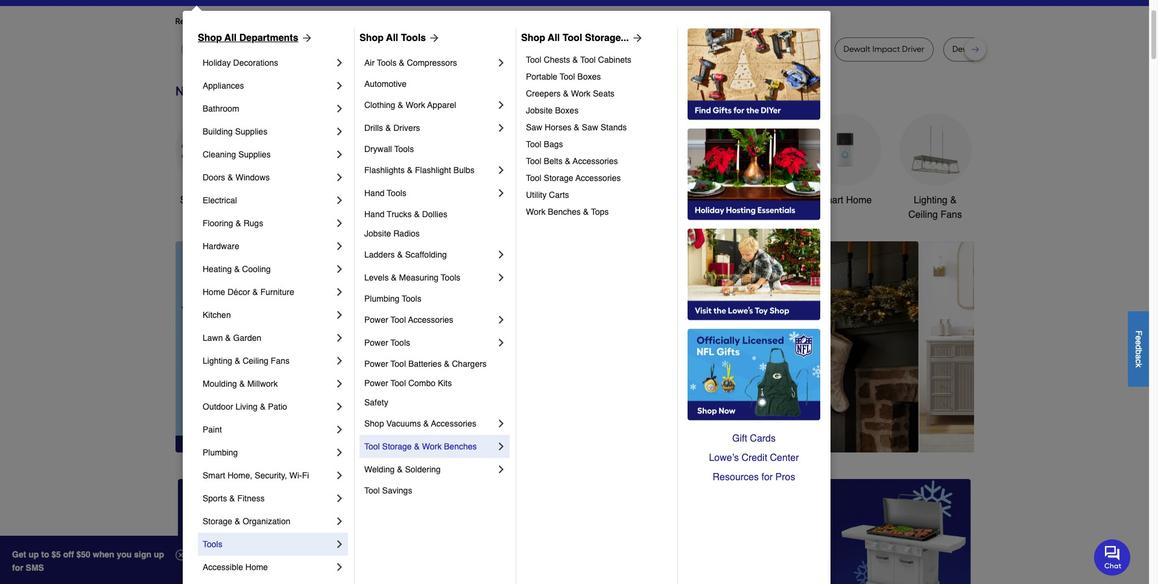 Task type: vqa. For each thing, say whether or not it's contained in the screenshot.
A white washer and dryer in a laundry room with white cabinets, wicker baskets, towels and clothes. image's 'Buying Guides'
no



Task type: locate. For each thing, give the bounding box(es) containing it.
supplies inside building supplies link
[[235, 127, 268, 136]]

2 horizontal spatial home
[[846, 195, 872, 206]]

for down get
[[12, 563, 23, 573]]

jobsite boxes link
[[526, 102, 669, 119]]

work inside tool storage & work benches link
[[422, 442, 442, 451]]

2 horizontal spatial arrow right image
[[629, 32, 644, 44]]

you up shop all tools link
[[392, 16, 406, 27]]

2 vertical spatial home
[[245, 562, 268, 572]]

holiday hosting essentials. image
[[688, 129, 821, 220]]

up to 40 percent off select vanities. plus get free local delivery on select vanities. image
[[899, 241, 1159, 453]]

0 horizontal spatial decorations
[[233, 58, 278, 68]]

1 horizontal spatial tools link
[[356, 113, 429, 208]]

arrow right image inside 'shop all departments' "link"
[[298, 32, 313, 44]]

chevron right image for holiday decorations
[[334, 57, 346, 69]]

2 horizontal spatial impact
[[873, 44, 900, 54]]

2 set from the left
[[1010, 44, 1022, 54]]

2 hand from the top
[[364, 209, 385, 219]]

power tool combo kits link
[[364, 374, 507, 393]]

outdoor
[[630, 195, 664, 206], [203, 402, 233, 412]]

arrow right image inside shop all tool storage... link
[[629, 32, 644, 44]]

1 horizontal spatial saw
[[582, 122, 598, 132]]

chevron right image for tool storage & work benches
[[495, 440, 507, 453]]

work inside creepers & work seats link
[[571, 89, 591, 98]]

new deals every day during 25 days of deals image
[[175, 81, 974, 101]]

1 horizontal spatial fans
[[941, 209, 962, 220]]

drills & drivers
[[364, 123, 420, 133]]

find gifts for the diyer. image
[[688, 28, 821, 120]]

0 horizontal spatial lighting
[[203, 356, 232, 366]]

chevron right image for ladders & scaffolding
[[495, 249, 507, 261]]

kitchen faucets link
[[537, 113, 610, 208]]

saw
[[526, 122, 543, 132], [582, 122, 598, 132]]

boxes inside portable tool boxes link
[[578, 72, 601, 81]]

work up welding & soldering link
[[422, 442, 442, 451]]

equipment
[[641, 209, 687, 220]]

all for tool
[[548, 33, 560, 43]]

outdoor up equipment
[[630, 195, 664, 206]]

0 vertical spatial kitchen
[[539, 195, 571, 206]]

building supplies
[[203, 127, 268, 136]]

1 horizontal spatial set
[[1010, 44, 1022, 54]]

work down utility
[[526, 207, 546, 217]]

0 vertical spatial outdoor
[[630, 195, 664, 206]]

chevron right image for levels & measuring tools
[[495, 272, 507, 284]]

chevron right image for kitchen
[[334, 309, 346, 321]]

drills & drivers link
[[364, 116, 495, 139]]

storage down sports
[[203, 517, 232, 526]]

3 drill from the left
[[722, 44, 736, 54]]

1 horizontal spatial arrow right image
[[426, 32, 441, 44]]

work left seats
[[571, 89, 591, 98]]

1 drill from the left
[[346, 44, 360, 54]]

2 horizontal spatial storage
[[544, 173, 574, 183]]

benches down kitchen faucets
[[548, 207, 581, 217]]

2 driver from the left
[[794, 44, 816, 54]]

outdoor inside outdoor tools & equipment
[[630, 195, 664, 206]]

tool down welding
[[364, 486, 380, 495]]

drill for dewalt drill
[[722, 44, 736, 54]]

up left to
[[28, 550, 39, 559]]

shop vacuums & accessories
[[364, 419, 477, 428]]

1 power from the top
[[364, 315, 388, 325]]

supplies up cleaning supplies
[[235, 127, 268, 136]]

power up safety
[[364, 378, 388, 388]]

impact for impact driver bit
[[481, 44, 509, 54]]

paint link
[[203, 418, 334, 441]]

saw up tool bags
[[526, 122, 543, 132]]

1 horizontal spatial up
[[154, 550, 164, 559]]

supplies
[[235, 127, 268, 136], [238, 150, 271, 159]]

hand down hand tools
[[364, 209, 385, 219]]

storage up welding & soldering on the bottom left of the page
[[382, 442, 412, 451]]

power
[[364, 315, 388, 325], [364, 338, 388, 348], [364, 359, 388, 369], [364, 378, 388, 388]]

1 vertical spatial outdoor
[[203, 402, 233, 412]]

shop
[[198, 33, 222, 43], [360, 33, 384, 43], [521, 33, 545, 43]]

all inside "link"
[[225, 33, 237, 43]]

0 horizontal spatial outdoor
[[203, 402, 233, 412]]

home for smart home
[[846, 195, 872, 206]]

decorations down 'shop all departments' "link"
[[233, 58, 278, 68]]

security,
[[255, 471, 287, 480]]

tool up portable
[[526, 55, 542, 65]]

resources for pros link
[[688, 468, 821, 487]]

shop up impact driver bit
[[521, 33, 545, 43]]

doors & windows link
[[203, 166, 334, 189]]

1 arrow right image from the left
[[298, 32, 313, 44]]

chevron right image for outdoor living & patio
[[334, 401, 346, 413]]

arrow right image for shop all tool storage...
[[629, 32, 644, 44]]

arrow right image up compressors
[[426, 32, 441, 44]]

4 dewalt from the left
[[953, 44, 980, 54]]

kitchen link
[[203, 304, 334, 326]]

0 horizontal spatial shop
[[198, 33, 222, 43]]

smart home, security, wi-fi
[[203, 471, 309, 480]]

benches down "shop vacuums & accessories" link
[[444, 442, 477, 451]]

power inside power tool batteries & chargers link
[[364, 359, 388, 369]]

1 shop from the left
[[198, 33, 222, 43]]

4 bit from the left
[[998, 44, 1008, 54]]

hand down flashlights
[[364, 188, 385, 198]]

0 horizontal spatial shop
[[180, 195, 203, 206]]

f e e d b a c k
[[1134, 330, 1144, 367]]

creepers & work seats link
[[526, 85, 669, 102]]

electrical link
[[203, 189, 334, 212]]

0 horizontal spatial up
[[28, 550, 39, 559]]

3 shop from the left
[[521, 33, 545, 43]]

sports & fitness link
[[203, 487, 334, 510]]

chevron right image for storage & organization
[[334, 515, 346, 527]]

1 driver from the left
[[511, 44, 533, 54]]

scroll to item #4 image
[[707, 431, 736, 436]]

0 vertical spatial home
[[846, 195, 872, 206]]

chevron right image for accessible home
[[334, 561, 346, 573]]

0 horizontal spatial benches
[[444, 442, 477, 451]]

1 vertical spatial lighting
[[203, 356, 232, 366]]

outdoor down moulding
[[203, 402, 233, 412]]

accessories up tool storage accessories link
[[573, 156, 618, 166]]

lawn
[[203, 333, 223, 343]]

shop down safety
[[364, 419, 384, 428]]

0 vertical spatial storage
[[544, 173, 574, 183]]

0 horizontal spatial jobsite
[[364, 229, 391, 238]]

tool left belts
[[526, 156, 542, 166]]

smart for smart home, security, wi-fi
[[203, 471, 225, 480]]

0 horizontal spatial set
[[601, 44, 613, 54]]

plumbing tools
[[364, 294, 422, 304]]

up to 35 percent off select small appliances. image
[[449, 479, 701, 584]]

1 vertical spatial boxes
[[555, 106, 579, 115]]

flooring
[[203, 218, 233, 228]]

2 dewalt from the left
[[693, 44, 720, 54]]

get up to 2 free select tools or batteries when you buy 1 with select purchases. image
[[178, 479, 430, 584]]

get
[[12, 550, 26, 559]]

you for more suggestions for you
[[392, 16, 406, 27]]

flashlights & flashlight bulbs link
[[364, 159, 495, 182]]

tool down drill bit set
[[581, 55, 596, 65]]

chat invite button image
[[1095, 539, 1131, 575]]

1 saw from the left
[[526, 122, 543, 132]]

accessories
[[573, 156, 618, 166], [576, 173, 621, 183], [408, 315, 454, 325], [431, 419, 477, 428]]

1 vertical spatial storage
[[382, 442, 412, 451]]

1 horizontal spatial kitchen
[[539, 195, 571, 206]]

1 dewalt from the left
[[317, 44, 344, 54]]

1 vertical spatial shop
[[364, 419, 384, 428]]

3 dewalt from the left
[[844, 44, 871, 54]]

dewalt for dewalt drill
[[693, 44, 720, 54]]

1 vertical spatial lighting & ceiling fans
[[203, 356, 290, 366]]

1 horizontal spatial bathroom link
[[718, 113, 791, 208]]

0 vertical spatial fans
[[941, 209, 962, 220]]

0 horizontal spatial lighting & ceiling fans link
[[203, 349, 334, 372]]

0 vertical spatial boxes
[[578, 72, 601, 81]]

stands
[[601, 122, 627, 132]]

1 vertical spatial hand
[[364, 209, 385, 219]]

up to 30 percent off select grills and accessories. image
[[720, 479, 972, 584]]

1 vertical spatial lighting & ceiling fans link
[[203, 349, 334, 372]]

cabinets
[[598, 55, 632, 65]]

chevron right image
[[495, 57, 507, 69], [334, 80, 346, 92], [334, 103, 346, 115], [334, 126, 346, 138], [495, 164, 507, 176], [334, 171, 346, 183], [495, 187, 507, 199], [334, 194, 346, 206], [334, 217, 346, 229], [334, 240, 346, 252], [334, 263, 346, 275], [495, 272, 507, 284], [334, 309, 346, 321], [495, 314, 507, 326], [334, 332, 346, 344], [334, 355, 346, 367], [334, 378, 346, 390], [495, 418, 507, 430], [334, 469, 346, 482], [334, 561, 346, 573]]

hand tools link
[[364, 182, 495, 205]]

chevron right image
[[334, 57, 346, 69], [495, 99, 507, 111], [495, 122, 507, 134], [334, 148, 346, 161], [495, 249, 507, 261], [334, 286, 346, 298], [495, 337, 507, 349], [334, 401, 346, 413], [334, 424, 346, 436], [495, 440, 507, 453], [334, 447, 346, 459], [495, 463, 507, 475], [334, 492, 346, 504], [334, 515, 346, 527], [334, 538, 346, 550]]

power up power tools
[[364, 315, 388, 325]]

power down power tools
[[364, 359, 388, 369]]

decorations down christmas
[[457, 209, 509, 220]]

fans inside "lighting & ceiling fans"
[[941, 209, 962, 220]]

1 vertical spatial jobsite
[[364, 229, 391, 238]]

1 horizontal spatial benches
[[548, 207, 581, 217]]

tool belts & accessories
[[526, 156, 618, 166]]

work up drivers
[[406, 100, 425, 110]]

tools
[[401, 33, 426, 43], [377, 58, 397, 68], [394, 144, 414, 154], [387, 188, 407, 198], [381, 195, 404, 206], [667, 195, 689, 206], [441, 273, 461, 282], [402, 294, 422, 304], [391, 338, 410, 348], [203, 539, 222, 549]]

1 horizontal spatial ceiling
[[909, 209, 938, 220]]

0 vertical spatial hand
[[364, 188, 385, 198]]

1 horizontal spatial impact
[[764, 44, 792, 54]]

0 vertical spatial smart
[[818, 195, 844, 206]]

1 horizontal spatial decorations
[[457, 209, 509, 220]]

chevron right image for flooring & rugs
[[334, 217, 346, 229]]

welding & soldering
[[364, 465, 441, 474]]

storage for &
[[382, 442, 412, 451]]

chevron right image for doors & windows
[[334, 171, 346, 183]]

shop inside 'shop all departments' "link"
[[198, 33, 222, 43]]

departments
[[239, 33, 298, 43]]

tool left combo
[[391, 378, 406, 388]]

chevron right image for moulding & millwork
[[334, 378, 346, 390]]

bit
[[362, 44, 372, 54], [535, 44, 545, 54], [589, 44, 599, 54], [998, 44, 1008, 54]]

you for recommended searches for you
[[285, 16, 299, 27]]

chevron right image for hand tools
[[495, 187, 507, 199]]

scroll to item #2 image
[[649, 431, 678, 436]]

all for departments
[[225, 33, 237, 43]]

0 horizontal spatial plumbing
[[203, 448, 238, 457]]

accessories down safety 'link'
[[431, 419, 477, 428]]

0 vertical spatial decorations
[[233, 58, 278, 68]]

1 vertical spatial tools link
[[203, 533, 334, 556]]

1 horizontal spatial shop
[[360, 33, 384, 43]]

3 power from the top
[[364, 359, 388, 369]]

supplies up windows
[[238, 150, 271, 159]]

tool up utility
[[526, 173, 542, 183]]

1 impact from the left
[[481, 44, 509, 54]]

power left the arrow left icon
[[364, 338, 388, 348]]

shop all tool storage... link
[[521, 31, 644, 45]]

arrow right image inside shop all tools link
[[426, 32, 441, 44]]

furniture
[[260, 287, 294, 297]]

all up chests
[[548, 33, 560, 43]]

power inside power tool accessories link
[[364, 315, 388, 325]]

shop all deals link
[[175, 113, 248, 208]]

chevron right image for heating & cooling
[[334, 263, 346, 275]]

kitchen
[[539, 195, 571, 206], [203, 310, 231, 320]]

1 horizontal spatial home
[[245, 562, 268, 572]]

shop all deals
[[180, 195, 243, 206]]

0 vertical spatial benches
[[548, 207, 581, 217]]

shop left electrical
[[180, 195, 203, 206]]

0 vertical spatial lighting & ceiling fans
[[909, 195, 962, 220]]

power inside power tool combo kits link
[[364, 378, 388, 388]]

jobsite down creepers
[[526, 106, 553, 115]]

jobsite up ladders at the top
[[364, 229, 391, 238]]

get up to $5 off $50 when you sign up for sms
[[12, 550, 164, 573]]

0 vertical spatial ceiling
[[909, 209, 938, 220]]

1 horizontal spatial lighting
[[914, 195, 948, 206]]

garden
[[233, 333, 261, 343]]

shop inside shop all tool storage... link
[[521, 33, 545, 43]]

sports
[[203, 494, 227, 503]]

you left more
[[285, 16, 299, 27]]

1 vertical spatial supplies
[[238, 150, 271, 159]]

0 horizontal spatial ceiling
[[243, 356, 269, 366]]

power inside power tools link
[[364, 338, 388, 348]]

1 horizontal spatial you
[[392, 16, 406, 27]]

0 vertical spatial plumbing
[[364, 294, 400, 304]]

0 vertical spatial bathroom
[[203, 104, 239, 113]]

arrow left image
[[400, 347, 412, 359]]

saw horses & saw stands link
[[526, 119, 669, 136]]

plumbing down levels
[[364, 294, 400, 304]]

1 vertical spatial benches
[[444, 442, 477, 451]]

tool down 'recommended searches for you' heading
[[563, 33, 582, 43]]

0 horizontal spatial bathroom
[[203, 104, 239, 113]]

0 horizontal spatial storage
[[203, 517, 232, 526]]

1 horizontal spatial outdoor
[[630, 195, 664, 206]]

vacuums
[[387, 419, 421, 428]]

supplies for building supplies
[[235, 127, 268, 136]]

jobsite for jobsite boxes
[[526, 106, 553, 115]]

0 vertical spatial supplies
[[235, 127, 268, 136]]

0 horizontal spatial impact
[[481, 44, 509, 54]]

0 horizontal spatial smart
[[203, 471, 225, 480]]

storage for accessories
[[544, 173, 574, 183]]

2 shop from the left
[[360, 33, 384, 43]]

shop down more suggestions for you link
[[360, 33, 384, 43]]

driver for impact driver bit
[[511, 44, 533, 54]]

windows
[[236, 173, 270, 182]]

shop these last-minute gifts. $99 or less. quantities are limited and won't last. image
[[175, 241, 370, 453]]

0 vertical spatial jobsite
[[526, 106, 553, 115]]

0 horizontal spatial saw
[[526, 122, 543, 132]]

smart
[[818, 195, 844, 206], [203, 471, 225, 480]]

drill for dewalt drill bit
[[346, 44, 360, 54]]

1 horizontal spatial lighting & ceiling fans
[[909, 195, 962, 220]]

arrow right image down more
[[298, 32, 313, 44]]

1 horizontal spatial jobsite
[[526, 106, 553, 115]]

4 power from the top
[[364, 378, 388, 388]]

0 horizontal spatial driver
[[511, 44, 533, 54]]

1 vertical spatial bathroom
[[734, 195, 775, 206]]

1 hand from the top
[[364, 188, 385, 198]]

2 power from the top
[[364, 338, 388, 348]]

portable tool boxes link
[[526, 68, 669, 85]]

utility carts link
[[526, 186, 669, 203]]

for left pros
[[762, 472, 773, 483]]

organization
[[243, 517, 291, 526]]

e up b
[[1134, 340, 1144, 345]]

None search field
[[450, 0, 779, 7]]

dewalt for dewalt impact driver
[[844, 44, 871, 54]]

saw down jobsite boxes link
[[582, 122, 598, 132]]

suggestions
[[330, 16, 378, 27]]

2 you from the left
[[392, 16, 406, 27]]

1 vertical spatial kitchen
[[203, 310, 231, 320]]

outdoor for outdoor living & patio
[[203, 402, 233, 412]]

1 vertical spatial plumbing
[[203, 448, 238, 457]]

2 arrow right image from the left
[[426, 32, 441, 44]]

1 vertical spatial home
[[203, 287, 225, 297]]

3 driver from the left
[[902, 44, 925, 54]]

power for power tool accessories
[[364, 315, 388, 325]]

shop
[[180, 195, 203, 206], [364, 419, 384, 428]]

1 vertical spatial decorations
[[457, 209, 509, 220]]

1 horizontal spatial lighting & ceiling fans link
[[899, 113, 972, 222]]

smart home, security, wi-fi link
[[203, 464, 334, 487]]

0 horizontal spatial home
[[203, 287, 225, 297]]

accessories inside "shop vacuums & accessories" link
[[431, 419, 477, 428]]

chevron right image for shop vacuums & accessories
[[495, 418, 507, 430]]

1 vertical spatial smart
[[203, 471, 225, 480]]

plumbing inside plumbing link
[[203, 448, 238, 457]]

shop down recommended
[[198, 33, 222, 43]]

scaffolding
[[405, 250, 447, 259]]

1 horizontal spatial shop
[[364, 419, 384, 428]]

for up shop all tools
[[380, 16, 391, 27]]

boxes down tool chests & tool cabinets link
[[578, 72, 601, 81]]

1 bit from the left
[[362, 44, 372, 54]]

work
[[571, 89, 591, 98], [406, 100, 425, 110], [526, 207, 546, 217], [422, 442, 442, 451]]

all for deals
[[205, 195, 216, 206]]

tool up welding
[[364, 442, 380, 451]]

0 horizontal spatial arrow right image
[[298, 32, 313, 44]]

4 drill from the left
[[982, 44, 996, 54]]

impact driver
[[764, 44, 816, 54]]

hand for hand trucks & dollies
[[364, 209, 385, 219]]

0 horizontal spatial you
[[285, 16, 299, 27]]

recommended searches for you heading
[[175, 16, 974, 28]]

welding & soldering link
[[364, 458, 495, 481]]

accessories down plumbing tools link
[[408, 315, 454, 325]]

arrow right image for shop all departments
[[298, 32, 313, 44]]

scroll to item #5 element
[[736, 430, 768, 437]]

1 horizontal spatial driver
[[794, 44, 816, 54]]

0 horizontal spatial kitchen
[[203, 310, 231, 320]]

outdoor living & patio link
[[203, 395, 334, 418]]

plumbing inside plumbing tools link
[[364, 294, 400, 304]]

e up d
[[1134, 335, 1144, 340]]

batteries
[[408, 359, 442, 369]]

decorations for holiday
[[233, 58, 278, 68]]

shop inside shop all tools link
[[360, 33, 384, 43]]

wi-
[[289, 471, 302, 480]]

1 horizontal spatial storage
[[382, 442, 412, 451]]

flooring & rugs
[[203, 218, 263, 228]]

1 you from the left
[[285, 16, 299, 27]]

kitchen up "lawn"
[[203, 310, 231, 320]]

arrow right image up cabinets
[[629, 32, 644, 44]]

appliances link
[[203, 74, 334, 97]]

tool down plumbing tools
[[391, 315, 406, 325]]

0 horizontal spatial fans
[[271, 356, 290, 366]]

3 arrow right image from the left
[[629, 32, 644, 44]]

plumbing down paint at the left
[[203, 448, 238, 457]]

2 bit from the left
[[535, 44, 545, 54]]

chevron right image for smart home, security, wi-fi
[[334, 469, 346, 482]]

all left deals
[[205, 195, 216, 206]]

2 impact from the left
[[764, 44, 792, 54]]

0 vertical spatial shop
[[180, 195, 203, 206]]

home
[[846, 195, 872, 206], [203, 287, 225, 297], [245, 562, 268, 572]]

outdoor living & patio
[[203, 402, 287, 412]]

up right sign
[[154, 550, 164, 559]]

chevron right image for power tools
[[495, 337, 507, 349]]

0 horizontal spatial bathroom link
[[203, 97, 334, 120]]

storage up carts
[[544, 173, 574, 183]]

home,
[[228, 471, 253, 480]]

chevron right image for drills & drivers
[[495, 122, 507, 134]]

plumbing link
[[203, 441, 334, 464]]

levels & measuring tools link
[[364, 266, 495, 289]]

all up air tools & compressors
[[386, 33, 398, 43]]

all down the recommended searches for you
[[225, 33, 237, 43]]

2 vertical spatial storage
[[203, 517, 232, 526]]

chevron right image for clothing & work apparel
[[495, 99, 507, 111]]

supplies inside cleaning supplies link
[[238, 150, 271, 159]]

0 vertical spatial lighting
[[914, 195, 948, 206]]

1 horizontal spatial plumbing
[[364, 294, 400, 304]]

arrow right image
[[298, 32, 313, 44], [426, 32, 441, 44], [629, 32, 644, 44]]

2 horizontal spatial driver
[[902, 44, 925, 54]]

1 horizontal spatial smart
[[818, 195, 844, 206]]

accessories up utility carts link
[[576, 173, 621, 183]]

chevron right image for cleaning supplies
[[334, 148, 346, 161]]

0 vertical spatial lighting & ceiling fans link
[[899, 113, 972, 222]]

kitchen up work benches & tops
[[539, 195, 571, 206]]

décor
[[228, 287, 250, 297]]

2 horizontal spatial shop
[[521, 33, 545, 43]]

boxes down 'creepers & work seats'
[[555, 106, 579, 115]]

dewalt for dewalt drill bit
[[317, 44, 344, 54]]

smart home
[[818, 195, 872, 206]]

tops
[[591, 207, 609, 217]]

creepers & work seats
[[526, 89, 615, 98]]

chevron right image for welding & soldering
[[495, 463, 507, 475]]

chevron right image for appliances
[[334, 80, 346, 92]]

power tool batteries & chargers
[[364, 359, 487, 369]]



Task type: describe. For each thing, give the bounding box(es) containing it.
air tools & compressors
[[364, 58, 457, 68]]

cleaning
[[203, 150, 236, 159]]

air tools & compressors link
[[364, 51, 495, 74]]

hand for hand tools
[[364, 188, 385, 198]]

b
[[1134, 350, 1144, 354]]

appliances
[[203, 81, 244, 91]]

dewalt drill
[[693, 44, 736, 54]]

deals
[[218, 195, 243, 206]]

tool down the arrow left icon
[[391, 359, 406, 369]]

christmas decorations link
[[447, 113, 519, 222]]

kits
[[438, 378, 452, 388]]

chevron right image for building supplies
[[334, 126, 346, 138]]

3 impact from the left
[[873, 44, 900, 54]]

officially licensed n f l gifts. shop now. image
[[688, 329, 821, 421]]

chevron right image for electrical
[[334, 194, 346, 206]]

shop vacuums & accessories link
[[364, 412, 495, 435]]

bit for dewalt drill bit set
[[998, 44, 1008, 54]]

utility
[[526, 190, 547, 200]]

drill for dewalt drill bit set
[[982, 44, 996, 54]]

more
[[309, 16, 329, 27]]

1 horizontal spatial bathroom
[[734, 195, 775, 206]]

1 vertical spatial ceiling
[[243, 356, 269, 366]]

accessories inside tool belts & accessories link
[[573, 156, 618, 166]]

tool belts & accessories link
[[526, 153, 669, 170]]

resources
[[713, 472, 759, 483]]

home inside 'link'
[[203, 287, 225, 297]]

chevron right image for plumbing
[[334, 447, 346, 459]]

ladders & scaffolding link
[[364, 243, 495, 266]]

lighting inside "lighting & ceiling fans"
[[914, 195, 948, 206]]

savings
[[382, 486, 412, 495]]

chevron right image for air tools & compressors
[[495, 57, 507, 69]]

all for tools
[[386, 33, 398, 43]]

shop for shop all deals
[[180, 195, 203, 206]]

kitchen for kitchen
[[203, 310, 231, 320]]

2 saw from the left
[[582, 122, 598, 132]]

& inside outdoor tools & equipment
[[692, 195, 699, 206]]

tool savings link
[[364, 481, 507, 500]]

compressors
[[407, 58, 457, 68]]

impact for impact driver
[[764, 44, 792, 54]]

chevron right image for flashlights & flashlight bulbs
[[495, 164, 507, 176]]

benches inside work benches & tops link
[[548, 207, 581, 217]]

fi
[[302, 471, 309, 480]]

power for power tool batteries & chargers
[[364, 359, 388, 369]]

tool up 'creepers & work seats'
[[560, 72, 575, 81]]

jobsite radios
[[364, 229, 420, 238]]

tool storage & work benches
[[364, 442, 477, 451]]

chevron right image for power tool accessories
[[495, 314, 507, 326]]

hand tools
[[364, 188, 407, 198]]

when
[[93, 550, 114, 559]]

bit for impact driver bit
[[535, 44, 545, 54]]

resources for pros
[[713, 472, 796, 483]]

1 set from the left
[[601, 44, 613, 54]]

lawn & garden link
[[203, 326, 334, 349]]

kitchen faucets
[[539, 195, 608, 206]]

power tool accessories link
[[364, 308, 495, 331]]

ladders
[[364, 250, 395, 259]]

$50
[[76, 550, 90, 559]]

tool bags
[[526, 139, 563, 149]]

power tools
[[364, 338, 410, 348]]

decorations for christmas
[[457, 209, 509, 220]]

flashlight
[[415, 165, 451, 175]]

chevron right image for bathroom
[[334, 103, 346, 115]]

for up departments
[[272, 16, 283, 27]]

home décor & furniture
[[203, 287, 294, 297]]

outdoor for outdoor tools & equipment
[[630, 195, 664, 206]]

tool storage accessories link
[[526, 170, 669, 186]]

f e e d b a c k button
[[1128, 311, 1150, 387]]

horses
[[545, 122, 572, 132]]

safety
[[364, 398, 388, 407]]

cooling
[[242, 264, 271, 274]]

work inside work benches & tops link
[[526, 207, 546, 217]]

power for power tool combo kits
[[364, 378, 388, 388]]

shop all departments
[[198, 33, 298, 43]]

2 up from the left
[[154, 550, 164, 559]]

tools inside outdoor tools & equipment
[[667, 195, 689, 206]]

75 percent off all artificial christmas trees, holiday lights and more. image
[[315, 241, 899, 452]]

chevron right image for tools
[[334, 538, 346, 550]]

hardware link
[[203, 235, 334, 258]]

cleaning supplies
[[203, 150, 271, 159]]

building
[[203, 127, 233, 136]]

lowe's
[[709, 453, 739, 463]]

0 horizontal spatial tools link
[[203, 533, 334, 556]]

chevron right image for paint
[[334, 424, 346, 436]]

safety link
[[364, 393, 507, 412]]

carts
[[549, 190, 569, 200]]

0 horizontal spatial lighting & ceiling fans
[[203, 356, 290, 366]]

tool chests & tool cabinets link
[[526, 51, 669, 68]]

& inside "lighting & ceiling fans"
[[951, 195, 957, 206]]

shop for shop all departments
[[198, 33, 222, 43]]

bags
[[544, 139, 563, 149]]

moulding
[[203, 379, 237, 389]]

kitchen for kitchen faucets
[[539, 195, 571, 206]]

plumbing for plumbing tools
[[364, 294, 400, 304]]

arrow right image for shop all tools
[[426, 32, 441, 44]]

christmas
[[461, 195, 505, 206]]

smart home link
[[809, 113, 881, 208]]

for inside get up to $5 off $50 when you sign up for sms
[[12, 563, 23, 573]]

k
[[1134, 363, 1144, 367]]

sms
[[26, 563, 44, 573]]

storage & organization link
[[203, 510, 334, 533]]

shop for shop all tools
[[360, 33, 384, 43]]

home décor & furniture link
[[203, 281, 334, 304]]

tool left bags
[[526, 139, 542, 149]]

visit the lowe's toy shop. image
[[688, 229, 821, 320]]

chevron right image for lawn & garden
[[334, 332, 346, 344]]

3 bit from the left
[[589, 44, 599, 54]]

heating
[[203, 264, 232, 274]]

moulding & millwork link
[[203, 372, 334, 395]]

shop for shop all tool storage...
[[521, 33, 545, 43]]

smart for smart home
[[818, 195, 844, 206]]

driver for impact driver
[[794, 44, 816, 54]]

chevron right image for lighting & ceiling fans
[[334, 355, 346, 367]]

0 vertical spatial tools link
[[356, 113, 429, 208]]

accessible home
[[203, 562, 268, 572]]

plumbing for plumbing
[[203, 448, 238, 457]]

1 e from the top
[[1134, 335, 1144, 340]]

living
[[236, 402, 258, 412]]

flashlights & flashlight bulbs
[[364, 165, 475, 175]]

2 drill from the left
[[573, 44, 587, 54]]

bit for dewalt drill bit
[[362, 44, 372, 54]]

accessories inside tool storage accessories link
[[576, 173, 621, 183]]

ladders & scaffolding
[[364, 250, 447, 259]]

drywall
[[364, 144, 392, 154]]

bulbs
[[454, 165, 475, 175]]

gift cards link
[[688, 429, 821, 448]]

shop for shop vacuums & accessories
[[364, 419, 384, 428]]

chevron right image for hardware
[[334, 240, 346, 252]]

2 e from the top
[[1134, 340, 1144, 345]]

benches inside tool storage & work benches link
[[444, 442, 477, 451]]

storage & organization
[[203, 517, 291, 526]]

paint
[[203, 425, 222, 434]]

chevron right image for sports & fitness
[[334, 492, 346, 504]]

off
[[63, 550, 74, 559]]

c
[[1134, 359, 1144, 363]]

holiday decorations
[[203, 58, 278, 68]]

tool storage accessories
[[526, 173, 621, 183]]

welding
[[364, 465, 395, 474]]

ceiling inside "lighting & ceiling fans"
[[909, 209, 938, 220]]

plumbing tools link
[[364, 289, 507, 308]]

faucets
[[574, 195, 608, 206]]

trucks
[[387, 209, 412, 219]]

power for power tools
[[364, 338, 388, 348]]

1 vertical spatial fans
[[271, 356, 290, 366]]

arrow right image
[[952, 347, 964, 359]]

jobsite for jobsite radios
[[364, 229, 391, 238]]

boxes inside jobsite boxes link
[[555, 106, 579, 115]]

home for accessible home
[[245, 562, 268, 572]]

accessories inside power tool accessories link
[[408, 315, 454, 325]]

holiday decorations link
[[203, 51, 334, 74]]

scroll to item #3 image
[[678, 431, 707, 436]]

chevron right image for home décor & furniture
[[334, 286, 346, 298]]

soldering
[[405, 465, 441, 474]]

storage...
[[585, 33, 629, 43]]

levels
[[364, 273, 389, 282]]

shop all tools
[[360, 33, 426, 43]]

$5
[[51, 550, 61, 559]]

1 up from the left
[[28, 550, 39, 559]]

tool chests & tool cabinets
[[526, 55, 632, 65]]

impact driver bit
[[481, 44, 545, 54]]

work inside clothing & work apparel link
[[406, 100, 425, 110]]

portable
[[526, 72, 558, 81]]

hand trucks & dollies
[[364, 209, 448, 219]]

millwork
[[247, 379, 278, 389]]

clothing
[[364, 100, 395, 110]]

dewalt for dewalt drill bit set
[[953, 44, 980, 54]]

shop all departments link
[[198, 31, 313, 45]]

supplies for cleaning supplies
[[238, 150, 271, 159]]

drywall tools
[[364, 144, 414, 154]]



